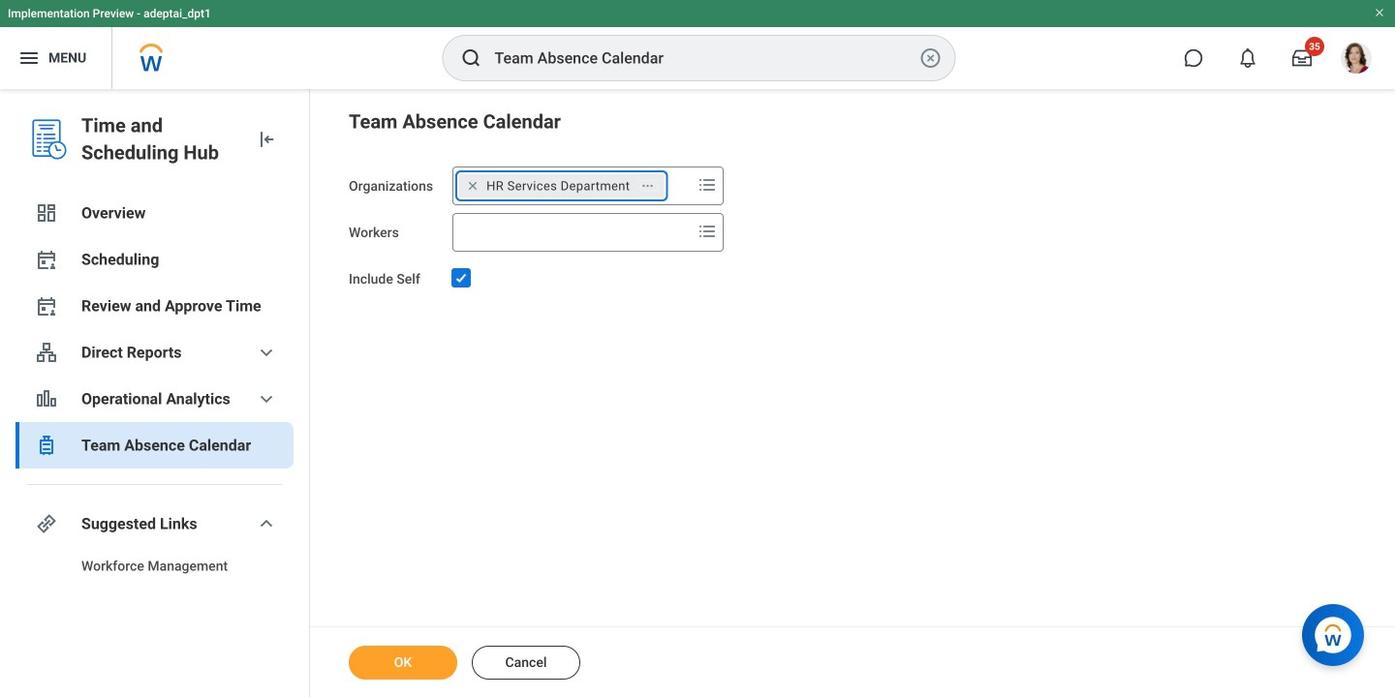 Task type: vqa. For each thing, say whether or not it's contained in the screenshot.
task timeoff Image
yes



Task type: locate. For each thing, give the bounding box(es) containing it.
navigation pane region
[[0, 89, 310, 698]]

0 vertical spatial calendar user solid image
[[35, 248, 58, 271]]

link image
[[35, 513, 58, 536]]

prompts image
[[696, 173, 719, 197]]

x small image
[[463, 176, 483, 196]]

2 calendar user solid image from the top
[[35, 295, 58, 318]]

1 vertical spatial calendar user solid image
[[35, 295, 58, 318]]

chevron down small image
[[255, 513, 278, 536]]

justify image
[[17, 47, 41, 70]]

Search Workday  search field
[[495, 37, 915, 79]]

calendar user solid image
[[35, 248, 58, 271], [35, 295, 58, 318]]

task timeoff image
[[35, 434, 58, 457]]

calendar user solid image up "view team" icon
[[35, 295, 58, 318]]

calendar user solid image down dashboard icon
[[35, 248, 58, 271]]

profile logan mcneil image
[[1341, 43, 1372, 78]]

hr services department, press delete to clear value. option
[[459, 174, 664, 198]]

view team image
[[35, 341, 58, 364]]

dashboard image
[[35, 202, 58, 225]]

banner
[[0, 0, 1395, 89]]

1 calendar user solid image from the top
[[35, 248, 58, 271]]



Task type: describe. For each thing, give the bounding box(es) containing it.
search image
[[460, 47, 483, 70]]

close environment banner image
[[1374, 7, 1386, 18]]

x circle image
[[919, 47, 942, 70]]

check small image
[[450, 266, 473, 290]]

related actions image
[[641, 179, 654, 193]]

time and scheduling hub element
[[81, 112, 239, 167]]

prompts image
[[696, 220, 719, 243]]

hr services department element
[[487, 177, 630, 195]]

Search field
[[454, 215, 692, 250]]

inbox large image
[[1293, 48, 1312, 68]]

notifications large image
[[1238, 48, 1258, 68]]

chart image
[[35, 388, 58, 411]]

transformation import image
[[255, 128, 278, 151]]



